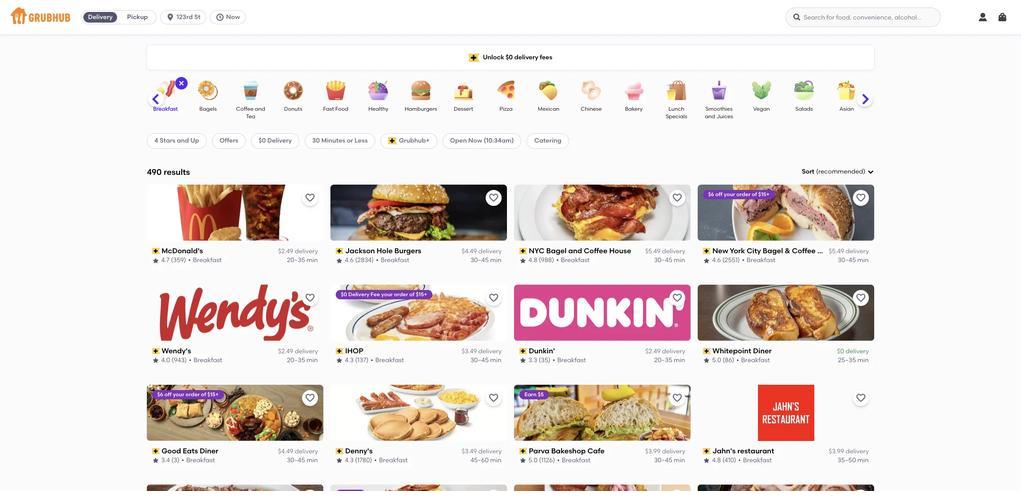 Task type: locate. For each thing, give the bounding box(es) containing it.
subscription pass image left the parva
[[519, 449, 527, 455]]

2 horizontal spatial of
[[752, 192, 757, 198]]

your
[[724, 192, 735, 198], [382, 292, 393, 298], [173, 392, 184, 398]]

breakfast right (1780) at left
[[379, 457, 408, 465]]

bagel up (988)
[[547, 247, 567, 255]]

breakfast down hole
[[381, 257, 410, 265]]

1 horizontal spatial $6 off your order of $15+
[[708, 192, 770, 198]]

subscription pass image left 'jahn's'
[[703, 449, 711, 455]]

delivery
[[88, 13, 113, 21], [267, 137, 292, 145], [349, 292, 370, 298]]

1 4.3 from the top
[[345, 357, 354, 365]]

bagel left &
[[763, 247, 783, 255]]

0 vertical spatial $4.49 delivery
[[462, 248, 502, 256]]

$5.49 delivery
[[645, 248, 685, 256], [829, 248, 869, 256]]

0 horizontal spatial 4.6
[[345, 257, 354, 265]]

subscription pass image left "good"
[[152, 449, 160, 455]]

• breakfast down mcdonald's
[[189, 257, 222, 265]]

fee
[[371, 292, 380, 298]]

1 vertical spatial $6 off your order of $15+
[[157, 392, 219, 398]]

30–45 min for ihop
[[471, 357, 502, 365]]

2 horizontal spatial delivery
[[349, 292, 370, 298]]

1 horizontal spatial house
[[818, 247, 840, 255]]

min for nyc bagel and coffee house
[[674, 257, 685, 265]]

2 $3.99 from the left
[[829, 448, 844, 456]]

None field
[[802, 168, 874, 177]]

$2.49
[[278, 248, 293, 256], [278, 348, 293, 356], [645, 348, 661, 356]]

1 $3.49 from the top
[[462, 348, 477, 356]]

1 vertical spatial $4.49
[[278, 448, 293, 456]]

• breakfast
[[189, 257, 222, 265], [376, 257, 410, 265], [557, 257, 590, 265], [742, 257, 776, 265], [189, 357, 223, 365], [371, 357, 404, 365], [553, 357, 586, 365], [737, 357, 770, 365], [182, 457, 215, 465], [375, 457, 408, 465], [557, 457, 591, 465], [739, 457, 772, 465]]

breakfast
[[153, 106, 178, 112], [193, 257, 222, 265], [381, 257, 410, 265], [561, 257, 590, 265], [747, 257, 776, 265], [194, 357, 223, 365], [376, 357, 404, 365], [558, 357, 586, 365], [742, 357, 770, 365], [187, 457, 215, 465], [379, 457, 408, 465], [562, 457, 591, 465], [743, 457, 772, 465]]

subscription pass image for ihop
[[336, 349, 344, 355]]

• right (1780) at left
[[375, 457, 377, 465]]

0 horizontal spatial coffee
[[236, 106, 254, 112]]

$4.49 for diner
[[278, 448, 293, 456]]

star icon image for nyc bagel and coffee house
[[519, 258, 527, 265]]

star icon image left 3.4
[[152, 458, 159, 465]]

• breakfast down the whitepoint diner
[[737, 357, 770, 365]]

$15+
[[759, 192, 770, 198], [416, 292, 427, 298], [208, 392, 219, 398]]

donuts
[[284, 106, 302, 112]]

0 horizontal spatial your
[[173, 392, 184, 398]]

diner right whitepoint
[[753, 347, 772, 356]]

0 horizontal spatial $3.99
[[645, 448, 661, 456]]

• right (137)
[[371, 357, 373, 365]]

5.0 left (86)
[[712, 357, 721, 365]]

1 horizontal spatial of
[[410, 292, 415, 298]]

1 horizontal spatial off
[[716, 192, 723, 198]]

pizza
[[500, 106, 513, 112]]

breakfast down restaurant
[[743, 457, 772, 465]]

4.3 down "denny's"
[[345, 457, 354, 465]]

1 $3.99 delivery from the left
[[645, 448, 685, 456]]

subscription pass image left wendy's
[[152, 349, 160, 355]]

$4.49 delivery
[[462, 248, 502, 256], [278, 448, 318, 456]]

svg image
[[978, 12, 988, 23], [216, 13, 224, 22]]

• right (1126)
[[557, 457, 560, 465]]

1 vertical spatial $4.49 delivery
[[278, 448, 318, 456]]

your for good eats diner
[[173, 392, 184, 398]]

1 $5.49 from the left
[[645, 248, 661, 256]]

sort
[[802, 168, 814, 176]]

4.6 down jackson
[[345, 257, 354, 265]]

1 vertical spatial delivery
[[267, 137, 292, 145]]

breakfast right '(943)'
[[194, 357, 223, 365]]

$3.49 delivery for ihop
[[462, 348, 502, 356]]

4.6
[[345, 257, 354, 265], [712, 257, 721, 265]]

$4.49 delivery for jackson hole burgers
[[462, 248, 502, 256]]

0 vertical spatial $3.49 delivery
[[462, 348, 502, 356]]

2 horizontal spatial order
[[737, 192, 751, 198]]

tea
[[246, 114, 255, 120]]

• down jackson hole burgers
[[376, 257, 379, 265]]

1 horizontal spatial $4.49 delivery
[[462, 248, 502, 256]]

panera bread logo image
[[698, 485, 874, 492]]

0 horizontal spatial diner
[[200, 447, 219, 456]]

cafe
[[588, 447, 605, 456]]

1 horizontal spatial 4.6
[[712, 257, 721, 265]]

0 vertical spatial diner
[[753, 347, 772, 356]]

1 $5.49 delivery from the left
[[645, 248, 685, 256]]

0 vertical spatial $3.49
[[462, 348, 477, 356]]

diner right eats on the bottom left of page
[[200, 447, 219, 456]]

0 horizontal spatial $3.99 delivery
[[645, 448, 685, 456]]

mexican
[[538, 106, 560, 112]]

2 $3.49 delivery from the top
[[462, 448, 502, 456]]

30 minutes or less
[[312, 137, 368, 145]]

ihop  logo image
[[330, 285, 507, 341]]

)
[[863, 168, 865, 176]]

breakfast for jahn's restaurant
[[743, 457, 772, 465]]

0 horizontal spatial grubhub plus flag logo image
[[388, 138, 397, 145]]

0 horizontal spatial bagel
[[547, 247, 567, 255]]

$5.49
[[645, 248, 661, 256], [829, 248, 844, 256]]

breakfast down eats on the bottom left of page
[[187, 457, 215, 465]]

1 horizontal spatial $3.99
[[829, 448, 844, 456]]

whitepoint diner
[[713, 347, 772, 356]]

order for diner
[[186, 392, 200, 398]]

5.0 down the parva
[[529, 457, 538, 465]]

1 4.6 from the left
[[345, 257, 354, 265]]

$4.49 delivery for good eats diner
[[278, 448, 318, 456]]

1 $3.99 from the left
[[645, 448, 661, 456]]

$6 off your order of $15+
[[708, 192, 770, 198], [157, 392, 219, 398]]

0 vertical spatial your
[[724, 192, 735, 198]]

new york city bagel & coffee house logo image
[[698, 185, 874, 241]]

save this restaurant image
[[305, 193, 315, 204], [856, 193, 866, 204], [305, 293, 315, 304], [488, 293, 499, 304], [488, 393, 499, 404]]

breakfast down the whitepoint diner
[[742, 357, 770, 365]]

breakfast right (137)
[[376, 357, 404, 365]]

$0 down "coffee and tea"
[[259, 137, 266, 145]]

delivery left fee in the bottom of the page
[[349, 292, 370, 298]]

salads image
[[789, 81, 820, 100]]

20–35 min
[[287, 257, 318, 265], [287, 357, 318, 365], [655, 357, 685, 365]]

1 horizontal spatial 5.0
[[712, 357, 721, 365]]

now right st
[[226, 13, 240, 21]]

mexican image
[[533, 81, 564, 100]]

delivery for $0 delivery fee your order of $15+
[[349, 292, 370, 298]]

0 vertical spatial of
[[752, 192, 757, 198]]

1 $3.49 delivery from the top
[[462, 348, 502, 356]]

diner
[[753, 347, 772, 356], [200, 447, 219, 456]]

4.8 down nyc
[[529, 257, 538, 265]]

whitepoint diner logo image
[[698, 285, 874, 341]]

star icon image
[[152, 258, 159, 265], [336, 258, 343, 265], [519, 258, 527, 265], [703, 258, 710, 265], [152, 358, 159, 365], [336, 358, 343, 365], [519, 358, 527, 365], [703, 358, 710, 365], [152, 458, 159, 465], [336, 458, 343, 465], [519, 458, 527, 465], [703, 458, 710, 465]]

1 horizontal spatial now
[[468, 137, 482, 145]]

0 vertical spatial $6
[[708, 192, 714, 198]]

0 vertical spatial 5.0
[[712, 357, 721, 365]]

$0 right unlock
[[506, 54, 513, 61]]

subscription pass image for whitepoint diner
[[703, 349, 711, 355]]

healthy image
[[363, 81, 394, 100]]

(943)
[[172, 357, 187, 365]]

dessert
[[454, 106, 473, 112]]

0 horizontal spatial $5.49 delivery
[[645, 248, 685, 256]]

star icon image for jahn's restaurant
[[703, 458, 710, 465]]

• breakfast right '(943)'
[[189, 357, 223, 365]]

min for dunkin'
[[674, 357, 685, 365]]

delivery for parva bakeshop cafe
[[662, 448, 685, 456]]

0 horizontal spatial 5.0
[[529, 457, 538, 465]]

• for mcdonald's
[[189, 257, 191, 265]]

$6 for new york city bagel & coffee house
[[708, 192, 714, 198]]

• breakfast down bakeshop
[[557, 457, 591, 465]]

0 horizontal spatial $4.49
[[278, 448, 293, 456]]

0 horizontal spatial order
[[186, 392, 200, 398]]

$3.99 for parva bakeshop cafe
[[645, 448, 661, 456]]

4.6 down new
[[712, 257, 721, 265]]

(1126)
[[539, 457, 555, 465]]

0 horizontal spatial svg image
[[216, 13, 224, 22]]

4.3 for denny's
[[345, 457, 354, 465]]

20–35 min for mcdonald's
[[287, 257, 318, 265]]

grubhub plus flag logo image left the grubhub+
[[388, 138, 397, 145]]

• breakfast right (35)
[[553, 357, 586, 365]]

0 vertical spatial 4.3
[[345, 357, 354, 365]]

new
[[713, 247, 729, 255]]

$4.49
[[462, 248, 477, 256], [278, 448, 293, 456]]

dessert image
[[448, 81, 479, 100]]

4.6 for jackson hole burgers
[[345, 257, 354, 265]]

star icon image left 4.3 (137)
[[336, 358, 343, 365]]

1 horizontal spatial $5.49
[[829, 248, 844, 256]]

2 vertical spatial $15+
[[208, 392, 219, 398]]

• for ihop
[[371, 357, 373, 365]]

1 vertical spatial $3.49 delivery
[[462, 448, 502, 456]]

20–35 min for dunkin'
[[655, 357, 685, 365]]

1 horizontal spatial $15+
[[416, 292, 427, 298]]

denny's logo image
[[330, 385, 507, 442]]

2 vertical spatial your
[[173, 392, 184, 398]]

and right nyc
[[569, 247, 582, 255]]

coffee up 'tea'
[[236, 106, 254, 112]]

$0
[[506, 54, 513, 61], [259, 137, 266, 145], [341, 292, 347, 298], [837, 348, 844, 356]]

30–45 min for jackson hole burgers
[[471, 257, 502, 265]]

subscription pass image left jackson
[[336, 248, 344, 255]]

0 horizontal spatial of
[[201, 392, 206, 398]]

• right '(943)'
[[189, 357, 192, 365]]

1 horizontal spatial diner
[[753, 347, 772, 356]]

1 horizontal spatial 4.8
[[712, 457, 721, 465]]

0 vertical spatial $15+
[[759, 192, 770, 198]]

star icon image left 4.7
[[152, 258, 159, 265]]

min for jahn's restaurant
[[858, 457, 869, 465]]

and
[[255, 106, 265, 112], [705, 114, 715, 120], [177, 137, 189, 145], [569, 247, 582, 255]]

subscription pass image left dunkin'
[[519, 349, 527, 355]]

• breakfast right (1780) at left
[[375, 457, 408, 465]]

• for dunkin'
[[553, 357, 555, 365]]

• breakfast down hole
[[376, 257, 410, 265]]

1 vertical spatial diner
[[200, 447, 219, 456]]

subscription pass image left nyc
[[519, 248, 527, 255]]

star icon image for ihop
[[336, 358, 343, 365]]

4.3 down ihop
[[345, 357, 354, 365]]

subscription pass image for mcdonald's
[[152, 248, 160, 255]]

subscription pass image
[[519, 248, 527, 255], [336, 349, 344, 355], [336, 449, 344, 455], [519, 449, 527, 455]]

2 vertical spatial order
[[186, 392, 200, 398]]

• breakfast down city
[[742, 257, 776, 265]]

1 vertical spatial $3.49
[[462, 448, 477, 456]]

30–45 min for parva bakeshop cafe
[[654, 457, 685, 465]]

and down smoothies in the right of the page
[[705, 114, 715, 120]]

breakfast image
[[150, 81, 181, 100]]

(35)
[[539, 357, 551, 365]]

jahn's
[[713, 447, 736, 456]]

asian
[[840, 106, 854, 112]]

2 4.6 from the left
[[712, 257, 721, 265]]

subscription pass image for denny's
[[336, 449, 344, 455]]

delivery down donuts
[[267, 137, 292, 145]]

$3.49 delivery
[[462, 348, 502, 356], [462, 448, 502, 456]]

• breakfast down eats on the bottom left of page
[[182, 457, 215, 465]]

2 horizontal spatial coffee
[[792, 247, 816, 255]]

now right open
[[468, 137, 482, 145]]

0 vertical spatial grubhub plus flag logo image
[[469, 53, 479, 62]]

1 horizontal spatial delivery
[[267, 137, 292, 145]]

0 horizontal spatial $6 off your order of $15+
[[157, 392, 219, 398]]

0 vertical spatial $6 off your order of $15+
[[708, 192, 770, 198]]

york
[[730, 247, 745, 255]]

pickup button
[[119, 10, 156, 24]]

1 horizontal spatial your
[[382, 292, 393, 298]]

star icon image left 3.3
[[519, 358, 527, 365]]

• for denny's
[[375, 457, 377, 465]]

1 vertical spatial $6
[[157, 392, 163, 398]]

subscription pass image left new
[[703, 248, 711, 255]]

• down jahn's restaurant
[[739, 457, 741, 465]]

490 results
[[147, 167, 190, 177]]

delivery for ihop
[[478, 348, 502, 356]]

1 horizontal spatial coffee
[[584, 247, 608, 255]]

save this restaurant image
[[488, 193, 499, 204], [672, 193, 683, 204], [672, 293, 683, 304], [856, 293, 866, 304], [305, 393, 315, 404], [672, 393, 683, 404], [856, 393, 866, 404]]

grubhub plus flag logo image for grubhub+
[[388, 138, 397, 145]]

breakfast for new york city bagel & coffee house
[[747, 257, 776, 265]]

2 $5.49 delivery from the left
[[829, 248, 869, 256]]

star icon image left 4.8 (988)
[[519, 258, 527, 265]]

star icon image left '5.0 (1126)'
[[519, 458, 527, 465]]

35–50
[[838, 457, 856, 465]]

pizza image
[[491, 81, 522, 100]]

grubhub plus flag logo image
[[469, 53, 479, 62], [388, 138, 397, 145]]

donuts image
[[278, 81, 309, 100]]

delivery for mcdonald's
[[295, 248, 318, 256]]

35–50 min
[[838, 457, 869, 465]]

juices
[[716, 114, 733, 120]]

1 horizontal spatial $3.99 delivery
[[829, 448, 869, 456]]

4
[[154, 137, 158, 145]]

•
[[189, 257, 191, 265], [376, 257, 379, 265], [557, 257, 559, 265], [742, 257, 745, 265], [189, 357, 192, 365], [371, 357, 373, 365], [553, 357, 555, 365], [737, 357, 739, 365], [182, 457, 184, 465], [375, 457, 377, 465], [557, 457, 560, 465], [739, 457, 741, 465]]

subscription pass image left whitepoint
[[703, 349, 711, 355]]

• breakfast down nyc bagel and coffee house
[[557, 257, 590, 265]]

off for good
[[165, 392, 172, 398]]

30–45 for good eats diner
[[287, 457, 305, 465]]

0 vertical spatial now
[[226, 13, 240, 21]]

1 vertical spatial order
[[394, 292, 408, 298]]

45–60
[[471, 457, 489, 465]]

bagel
[[547, 247, 567, 255], [763, 247, 783, 255]]

subscription pass image left "denny's"
[[336, 449, 344, 455]]

5.0
[[712, 357, 721, 365], [529, 457, 538, 465]]

2 4.3 from the top
[[345, 457, 354, 465]]

hamburgers
[[405, 106, 437, 112]]

dunkin' logo image
[[514, 285, 691, 341]]

grubhub plus flag logo image left unlock
[[469, 53, 479, 62]]

eats
[[183, 447, 198, 456]]

star icon image left 4.6 (2551)
[[703, 258, 710, 265]]

0 horizontal spatial $6
[[157, 392, 163, 398]]

30–45 for jackson hole burgers
[[471, 257, 489, 265]]

• right (359)
[[189, 257, 191, 265]]

min for denny's
[[490, 457, 502, 465]]

• right (988)
[[557, 257, 559, 265]]

$3.49 for ihop
[[462, 348, 477, 356]]

bagels
[[199, 106, 217, 112]]

delivery for $0 delivery
[[267, 137, 292, 145]]

0 vertical spatial 4.8
[[529, 257, 538, 265]]

2 $3.99 delivery from the left
[[829, 448, 869, 456]]

1 vertical spatial off
[[165, 392, 172, 398]]

• breakfast for parva bakeshop cafe
[[557, 457, 591, 465]]

• breakfast for nyc bagel and coffee house
[[557, 257, 590, 265]]

2 bagel from the left
[[763, 247, 783, 255]]

subscription pass image left ihop
[[336, 349, 344, 355]]

0 horizontal spatial now
[[226, 13, 240, 21]]

• breakfast down restaurant
[[739, 457, 772, 465]]

25–35 min
[[838, 357, 869, 365]]

breakfast down mcdonald's
[[193, 257, 222, 265]]

$5
[[538, 392, 544, 398]]

parva
[[529, 447, 550, 456]]

4.8 down 'jahn's'
[[712, 457, 721, 465]]

brisa del cibao logo image
[[147, 485, 323, 492]]

breakfast down bakeshop
[[562, 457, 591, 465]]

breakfast for wendy's
[[194, 357, 223, 365]]

breakfast right (35)
[[558, 357, 586, 365]]

now
[[226, 13, 240, 21], [468, 137, 482, 145]]

1 vertical spatial 5.0
[[529, 457, 538, 465]]

• right (35)
[[553, 357, 555, 365]]

$4.49 for burgers
[[462, 248, 477, 256]]

$3.99 delivery
[[645, 448, 685, 456], [829, 448, 869, 456]]

• right (86)
[[737, 357, 739, 365]]

0 horizontal spatial off
[[165, 392, 172, 398]]

save this restaurant button
[[302, 190, 318, 206], [486, 190, 502, 206], [669, 190, 685, 206], [853, 190, 869, 206], [302, 290, 318, 306], [486, 290, 502, 306], [669, 290, 685, 306], [853, 290, 869, 306], [302, 391, 318, 407], [486, 391, 502, 407], [669, 391, 685, 407], [853, 391, 869, 407]]

4.8 for nyc bagel and coffee house
[[529, 257, 538, 265]]

subscription pass image for nyc bagel and coffee house
[[519, 248, 527, 255]]

1 horizontal spatial $6
[[708, 192, 714, 198]]

good eats diner
[[162, 447, 219, 456]]

save this restaurant image for wendy's
[[305, 293, 315, 304]]

0 vertical spatial delivery
[[88, 13, 113, 21]]

0 horizontal spatial $4.49 delivery
[[278, 448, 318, 456]]

2 horizontal spatial $15+
[[759, 192, 770, 198]]

• breakfast for jahn's restaurant
[[739, 457, 772, 465]]

subscription pass image
[[152, 248, 160, 255], [336, 248, 344, 255], [703, 248, 711, 255], [152, 349, 160, 355], [519, 349, 527, 355], [703, 349, 711, 355], [152, 449, 160, 455], [703, 449, 711, 455]]

star icon image left '4.3 (1780)'
[[336, 458, 343, 465]]

coffee down nyc bagel and coffee house logo
[[584, 247, 608, 255]]

30–45 min for new york city bagel & coffee house
[[838, 257, 869, 265]]

0 vertical spatial order
[[737, 192, 751, 198]]

breakfast down nyc bagel and coffee house
[[561, 257, 590, 265]]

pickup
[[127, 13, 148, 21]]

breakfast for dunkin'
[[558, 357, 586, 365]]

$0 up 25–35
[[837, 348, 844, 356]]

nyc
[[529, 247, 545, 255]]

• breakfast right (137)
[[371, 357, 404, 365]]

1 vertical spatial grubhub plus flag logo image
[[388, 138, 397, 145]]

0 horizontal spatial $15+
[[208, 392, 219, 398]]

• down york
[[742, 257, 745, 265]]

star icon image left 4.8 (410)
[[703, 458, 710, 465]]

delivery left pickup
[[88, 13, 113, 21]]

2 $5.49 from the left
[[829, 248, 844, 256]]

1 vertical spatial your
[[382, 292, 393, 298]]

$0 left fee in the bottom of the page
[[341, 292, 347, 298]]

wendy's logo image
[[147, 285, 323, 341]]

0 horizontal spatial $5.49
[[645, 248, 661, 256]]

open
[[450, 137, 467, 145]]

(1780)
[[355, 457, 372, 465]]

0 horizontal spatial house
[[610, 247, 631, 255]]

whitepoint
[[713, 347, 752, 356]]

subscription pass image left mcdonald's
[[152, 248, 160, 255]]

coffee inside "coffee and tea"
[[236, 106, 254, 112]]

1 vertical spatial 4.3
[[345, 457, 354, 465]]

or
[[347, 137, 353, 145]]

0 vertical spatial $4.49
[[462, 248, 477, 256]]

mcdonald's
[[162, 247, 203, 255]]

2 vertical spatial of
[[201, 392, 206, 398]]

parva bakeshop cafe logo image
[[514, 385, 691, 442]]

1 horizontal spatial $4.49
[[462, 248, 477, 256]]

0 vertical spatial off
[[716, 192, 723, 198]]

coffee right &
[[792, 247, 816, 255]]

1 vertical spatial 4.8
[[712, 457, 721, 465]]

1 horizontal spatial bagel
[[763, 247, 783, 255]]

min for good eats diner
[[307, 457, 318, 465]]

(2551)
[[723, 257, 740, 265]]

2 $3.49 from the top
[[462, 448, 477, 456]]

2 horizontal spatial your
[[724, 192, 735, 198]]

star icon image left 5.0 (86) in the right of the page
[[703, 358, 710, 365]]

&
[[785, 247, 791, 255]]

star icon image left 4.6 (2834)
[[336, 258, 343, 265]]

star icon image left "4.0"
[[152, 358, 159, 365]]

delivery for jackson hole burgers
[[478, 248, 502, 256]]

0 horizontal spatial 4.8
[[529, 257, 538, 265]]

• breakfast for jackson hole burgers
[[376, 257, 410, 265]]

2 vertical spatial delivery
[[349, 292, 370, 298]]

$2.49 delivery
[[278, 248, 318, 256], [278, 348, 318, 356], [645, 348, 685, 356]]

breakfast for good eats diner
[[187, 457, 215, 465]]

1 horizontal spatial grubhub plus flag logo image
[[469, 53, 479, 62]]

house right &
[[818, 247, 840, 255]]

4 stars and up
[[154, 137, 199, 145]]

save this restaurant image for jahn's restaurant
[[856, 393, 866, 404]]

svg image
[[997, 12, 1008, 23], [166, 13, 175, 22], [793, 13, 802, 22], [178, 80, 185, 87], [867, 169, 874, 176]]

• right the (3)
[[182, 457, 184, 465]]

breakfast down city
[[747, 257, 776, 265]]

1 horizontal spatial $5.49 delivery
[[829, 248, 869, 256]]

• for whitepoint diner
[[737, 357, 739, 365]]

of for diner
[[201, 392, 206, 398]]

smoothies and juices image
[[704, 81, 735, 100]]

subscription pass image for new york city bagel & coffee house
[[703, 248, 711, 255]]

1 horizontal spatial order
[[394, 292, 408, 298]]

lunch
[[669, 106, 684, 112]]

and up 'tea'
[[255, 106, 265, 112]]

0 horizontal spatial delivery
[[88, 13, 113, 21]]

house down nyc bagel and coffee house logo
[[610, 247, 631, 255]]

subscription pass image for jahn's restaurant
[[703, 449, 711, 455]]

none field containing sort
[[802, 168, 874, 177]]

sort ( recommended )
[[802, 168, 865, 176]]



Task type: vqa. For each thing, say whether or not it's contained in the screenshot.


Task type: describe. For each thing, give the bounding box(es) containing it.
jahn's restaurant logo image
[[758, 385, 814, 442]]

good eats diner logo image
[[147, 385, 323, 442]]

(
[[816, 168, 818, 176]]

• breakfast for new york city bagel & coffee house
[[742, 257, 776, 265]]

la cabana logo image
[[514, 485, 691, 492]]

smoothies and juices
[[705, 106, 733, 120]]

delivery for good eats diner
[[295, 448, 318, 456]]

denny's
[[345, 447, 373, 456]]

salads
[[796, 106, 813, 112]]

5.0 (1126)
[[529, 457, 555, 465]]

parva bakeshop cafe
[[529, 447, 605, 456]]

main navigation navigation
[[0, 0, 1021, 35]]

• breakfast for dunkin'
[[553, 357, 586, 365]]

vegan image
[[746, 81, 777, 100]]

less
[[355, 137, 368, 145]]

unlock
[[483, 54, 504, 61]]

1 vertical spatial now
[[468, 137, 482, 145]]

4.0 (943)
[[161, 357, 187, 365]]

• for new york city bagel & coffee house
[[742, 257, 745, 265]]

breakfast for denny's
[[379, 457, 408, 465]]

delivery for denny's
[[478, 448, 502, 456]]

vegan
[[753, 106, 770, 112]]

save this restaurant image for whitepoint diner
[[856, 293, 866, 304]]

• breakfast for good eats diner
[[182, 457, 215, 465]]

4.3 (1780)
[[345, 457, 372, 465]]

min for mcdonald's
[[307, 257, 318, 265]]

delivery for new york city bagel & coffee house
[[846, 248, 869, 256]]

123rd
[[177, 13, 193, 21]]

unlock $0 delivery fees
[[483, 54, 552, 61]]

lunch specials image
[[661, 81, 692, 100]]

of for city
[[752, 192, 757, 198]]

20–35 for dunkin'
[[655, 357, 673, 365]]

delivery for dunkin'
[[662, 348, 685, 356]]

Search for food, convenience, alcohol... search field
[[786, 8, 941, 27]]

3.3
[[529, 357, 538, 365]]

nyc bagel and coffee house
[[529, 247, 631, 255]]

$3.99 for jahn's restaurant
[[829, 448, 844, 456]]

chinese
[[581, 106, 602, 112]]

coffee and tea image
[[235, 81, 266, 100]]

(86)
[[723, 357, 735, 365]]

subscription pass image for jackson hole burgers
[[336, 248, 344, 255]]

(988)
[[539, 257, 554, 265]]

stars
[[160, 137, 175, 145]]

4.6 for new york city bagel & coffee house
[[712, 257, 721, 265]]

subscription pass image for dunkin'
[[519, 349, 527, 355]]

5.0 for whitepoint diner
[[712, 357, 721, 365]]

2 house from the left
[[818, 247, 840, 255]]

$3.49 for denny's
[[462, 448, 477, 456]]

fast food
[[323, 106, 348, 112]]

4.7
[[161, 257, 170, 265]]

4.0
[[161, 357, 170, 365]]

ihop
[[345, 347, 364, 356]]

breakfast for whitepoint diner
[[742, 357, 770, 365]]

$3.99 delivery for jahn's restaurant
[[829, 448, 869, 456]]

earn $5
[[525, 392, 544, 398]]

grubhub plus flag logo image for unlock $0 delivery fees
[[469, 53, 479, 62]]

min for jackson hole burgers
[[490, 257, 502, 265]]

save this restaurant image for dunkin'
[[672, 293, 683, 304]]

bagels image
[[193, 81, 224, 100]]

healthy
[[368, 106, 388, 112]]

$3.49 delivery for denny's
[[462, 448, 502, 456]]

30–45 min for good eats diner
[[287, 457, 318, 465]]

star icon image for jackson hole burgers
[[336, 258, 343, 265]]

restaurant
[[738, 447, 774, 456]]

• for good eats diner
[[182, 457, 184, 465]]

chinese image
[[576, 81, 607, 100]]

star icon image for wendy's
[[152, 358, 159, 365]]

4.7 (359)
[[161, 257, 186, 265]]

min for ihop
[[490, 357, 502, 365]]

minutes
[[321, 137, 345, 145]]

4.6 (2834)
[[345, 257, 374, 265]]

breakfast for jackson hole burgers
[[381, 257, 410, 265]]

burgers
[[395, 247, 422, 255]]

1 house from the left
[[610, 247, 631, 255]]

jackson hole burgers logo image
[[330, 185, 507, 241]]

$2.49 delivery for mcdonald's
[[278, 248, 318, 256]]

1 horizontal spatial svg image
[[978, 12, 988, 23]]

$3.99 delivery for parva bakeshop cafe
[[645, 448, 685, 456]]

specials
[[666, 114, 687, 120]]

$0 delivery
[[837, 348, 869, 356]]

$0 delivery fee your order of $15+
[[341, 292, 427, 298]]

$0 for $0 delivery
[[837, 348, 844, 356]]

30
[[312, 137, 320, 145]]

• for nyc bagel and coffee house
[[557, 257, 559, 265]]

lunch specials
[[666, 106, 687, 120]]

food
[[335, 106, 348, 112]]

now button
[[210, 10, 249, 24]]

$2.49 for dunkin'
[[645, 348, 661, 356]]

min for wendy's
[[307, 357, 318, 365]]

25–35
[[838, 357, 856, 365]]

jackson
[[345, 247, 375, 255]]

1 vertical spatial $15+
[[416, 292, 427, 298]]

30–45 for nyc bagel and coffee house
[[654, 257, 673, 265]]

city
[[747, 247, 761, 255]]

min for parva bakeshop cafe
[[674, 457, 685, 465]]

• breakfast for whitepoint diner
[[737, 357, 770, 365]]

$6 off your order of $15+ for york
[[708, 192, 770, 198]]

(410)
[[723, 457, 737, 465]]

dunkin'
[[529, 347, 555, 356]]

min for whitepoint diner
[[858, 357, 869, 365]]

1 bagel from the left
[[547, 247, 567, 255]]

bakeshop
[[551, 447, 586, 456]]

subscription pass image for good eats diner
[[152, 449, 160, 455]]

$5.49 for new york city bagel & coffee house
[[829, 248, 844, 256]]

save this restaurant image for mcdonald's
[[305, 193, 315, 204]]

save this restaurant image for denny's
[[488, 393, 499, 404]]

your for new york city bagel & coffee house
[[724, 192, 735, 198]]

delivery inside button
[[88, 13, 113, 21]]

star icon image for mcdonald's
[[152, 258, 159, 265]]

breakfast for nyc bagel and coffee house
[[561, 257, 590, 265]]

and inside the smoothies and juices
[[705, 114, 715, 120]]

svg image inside 123rd st button
[[166, 13, 175, 22]]

svg image inside the now button
[[216, 13, 224, 22]]

fast food image
[[320, 81, 351, 100]]

chicken image
[[874, 81, 905, 100]]

$0 delivery
[[259, 137, 292, 145]]

20–35 min for wendy's
[[287, 357, 318, 365]]

(3)
[[172, 457, 180, 465]]

delivery button
[[82, 10, 119, 24]]

new york city bagel & coffee house
[[713, 247, 840, 255]]

earn
[[525, 392, 537, 398]]

grubhub+
[[399, 137, 430, 145]]

• for jahn's restaurant
[[739, 457, 741, 465]]

$5.49 delivery for nyc bagel and coffee house
[[645, 248, 685, 256]]

(137)
[[355, 357, 369, 365]]

star icon image for whitepoint diner
[[703, 358, 710, 365]]

123rd st button
[[160, 10, 210, 24]]

1 vertical spatial of
[[410, 292, 415, 298]]

coffee and tea
[[236, 106, 265, 120]]

• for wendy's
[[189, 357, 192, 365]]

3.4
[[161, 457, 170, 465]]

delivery for nyc bagel and coffee house
[[662, 248, 685, 256]]

good
[[162, 447, 181, 456]]

5.0 (86)
[[712, 357, 735, 365]]

jackson hole burgers
[[345, 247, 422, 255]]

4.6 (2551)
[[712, 257, 740, 265]]

mcdonald's logo image
[[147, 185, 323, 241]]

up
[[190, 137, 199, 145]]

breakfast for mcdonald's
[[193, 257, 222, 265]]

recommended
[[818, 168, 863, 176]]

30–45 for new york city bagel & coffee house
[[838, 257, 856, 265]]

4.3 (137)
[[345, 357, 369, 365]]

star icon image for denny's
[[336, 458, 343, 465]]

star icon image for dunkin'
[[519, 358, 527, 365]]

smoothies
[[705, 106, 733, 112]]

4.8 (988)
[[529, 257, 554, 265]]

asian image
[[831, 81, 862, 100]]

save this restaurant image for jackson hole burgers
[[488, 193, 499, 204]]

bakery
[[625, 106, 643, 112]]

4.8 (410)
[[712, 457, 737, 465]]

3.4 (3)
[[161, 457, 180, 465]]

$0 for $0 delivery fee your order of $15+
[[341, 292, 347, 298]]

results
[[164, 167, 190, 177]]

and left up
[[177, 137, 189, 145]]

nyc bagel and coffee house logo image
[[514, 185, 691, 241]]

min for new york city bagel & coffee house
[[858, 257, 869, 265]]

• for jackson hole burgers
[[376, 257, 379, 265]]

breakfast for parva bakeshop cafe
[[562, 457, 591, 465]]

star icon image for good eats diner
[[152, 458, 159, 465]]

jahn's restaurant
[[713, 447, 774, 456]]

and inside "coffee and tea"
[[255, 106, 265, 112]]

30–45 for ihop
[[471, 357, 489, 365]]

123rd st
[[177, 13, 200, 21]]

now inside button
[[226, 13, 240, 21]]

save this restaurant image for nyc bagel and coffee house
[[672, 193, 683, 204]]

30–45 for parva bakeshop cafe
[[654, 457, 673, 465]]

hole
[[377, 247, 393, 255]]

catering
[[534, 137, 561, 145]]

woodside deli & bagel logo image
[[330, 485, 507, 492]]

• breakfast for denny's
[[375, 457, 408, 465]]

hamburgers image
[[405, 81, 437, 100]]

(10:34am)
[[484, 137, 514, 145]]

breakfast down breakfast image
[[153, 106, 178, 112]]

20–35 for wendy's
[[287, 357, 305, 365]]

(2834)
[[355, 257, 374, 265]]

bakery image
[[618, 81, 649, 100]]

$0 for $0 delivery
[[259, 137, 266, 145]]

star icon image for parva bakeshop cafe
[[519, 458, 527, 465]]

$2.49 delivery for wendy's
[[278, 348, 318, 356]]

open now (10:34am)
[[450, 137, 514, 145]]

wendy's
[[162, 347, 191, 356]]

3.3 (35)
[[529, 357, 551, 365]]



